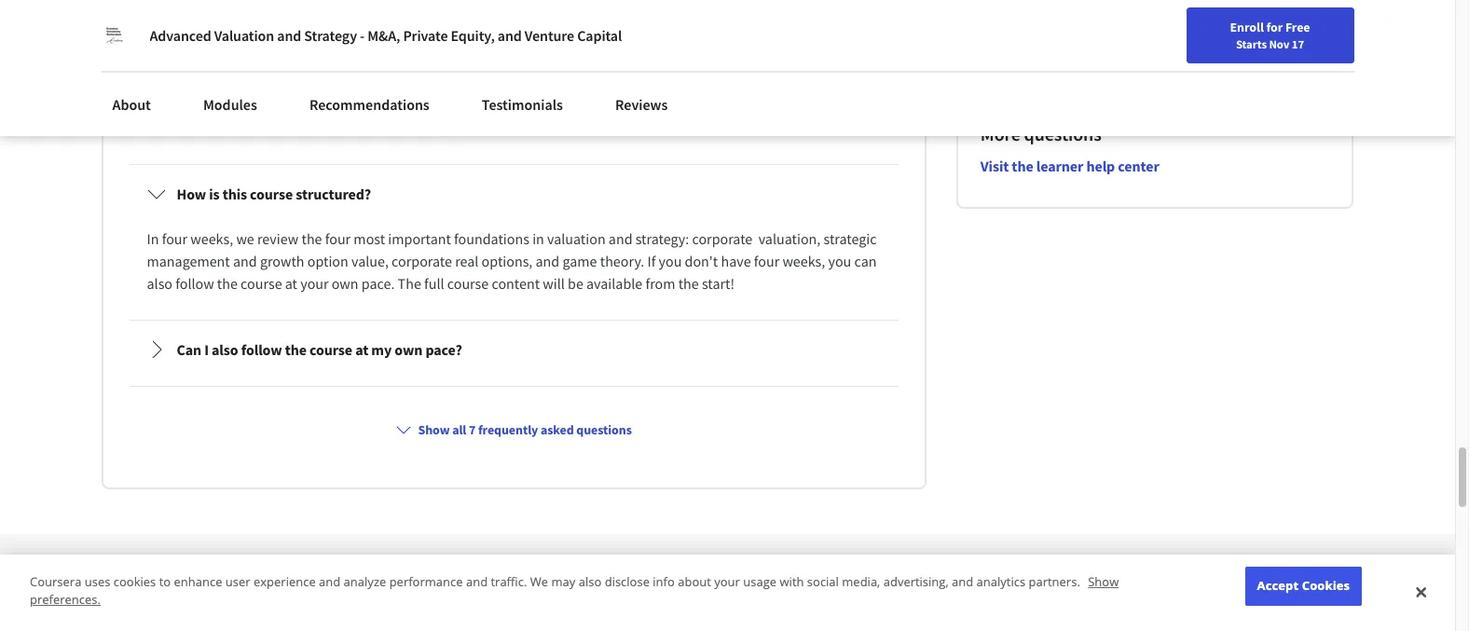 Task type: vqa. For each thing, say whether or not it's contained in the screenshot.
Coursera Project Network image
no



Task type: locate. For each thing, give the bounding box(es) containing it.
0 vertical spatial follow
[[175, 274, 214, 293]]

the
[[1012, 157, 1034, 176], [302, 230, 322, 248], [217, 274, 238, 293], [678, 274, 699, 293], [285, 341, 307, 359]]

full
[[424, 274, 444, 293]]

0 vertical spatial show
[[418, 422, 450, 439]]

join for free link
[[1368, 14, 1450, 50]]

1 vertical spatial asked
[[541, 422, 574, 439]]

and up will
[[536, 252, 560, 271]]

social
[[807, 573, 839, 590]]

game
[[563, 252, 597, 271]]

you right if
[[659, 252, 682, 271]]

also inside in four weeks, we review the four most important foundations in valuation and strategy: corporate  valuation, strategic management and growth option value, corporate real options, and game theory. if you don't have four weeks, you can also follow the course at your own pace. the full course content will be available from the start!
[[147, 274, 173, 293]]

review
[[257, 230, 299, 248]]

0 vertical spatial questions
[[298, 8, 407, 41]]

1 horizontal spatial for
[[1400, 24, 1417, 41]]

1 horizontal spatial you
[[828, 252, 851, 271]]

will
[[543, 274, 565, 293]]

in inside in four weeks, we review the four most important foundations in valuation and strategy: corporate  valuation, strategic management and growth option value, corporate real options, and game theory. if you don't have four weeks, you can also follow the course at your own pace. the full course content will be available from the start!
[[147, 230, 159, 248]]

show for show preferences.
[[1088, 573, 1119, 590]]

collapsed list
[[125, 95, 902, 631]]

free right join
[[1420, 24, 1445, 41]]

theory.
[[600, 252, 645, 271]]

four up option
[[325, 230, 351, 248]]

capital
[[577, 26, 622, 45]]

questions
[[298, 8, 407, 41], [1024, 122, 1102, 146], [576, 422, 632, 439]]

0 horizontal spatial weeks,
[[190, 230, 233, 248]]

0 horizontal spatial questions
[[298, 8, 407, 41]]

asked right frequently
[[541, 422, 574, 439]]

also
[[147, 274, 173, 293], [212, 341, 238, 359], [579, 573, 602, 590]]

frequently asked questions
[[101, 8, 407, 41]]

accept cookies button
[[1245, 567, 1362, 606]]

is
[[209, 185, 220, 204]]

1 horizontal spatial corporate
[[692, 230, 753, 248]]

free for join for free
[[1420, 24, 1445, 41]]

0 vertical spatial your
[[1215, 21, 1239, 38]]

1 vertical spatial at
[[355, 341, 368, 359]]

corporate up have
[[692, 230, 753, 248]]

footer
[[0, 535, 1455, 631]]

real
[[455, 252, 479, 271]]

i
[[204, 341, 209, 359]]

1 horizontal spatial asked
[[541, 422, 574, 439]]

own
[[332, 274, 359, 293], [395, 341, 423, 359]]

uses
[[85, 573, 110, 590]]

in
[[1346, 21, 1357, 38], [147, 230, 159, 248]]

show inside the show all 7 frequently asked questions dropdown button
[[418, 422, 450, 439]]

0 vertical spatial corporate
[[692, 230, 753, 248]]

follow right i
[[241, 341, 282, 359]]

1 vertical spatial follow
[[241, 341, 282, 359]]

also right i
[[212, 341, 238, 359]]

pace?
[[425, 341, 462, 359]]

own down option
[[332, 274, 359, 293]]

you
[[659, 252, 682, 271], [828, 252, 851, 271]]

1 vertical spatial your
[[300, 274, 329, 293]]

visit the learner help center link
[[981, 157, 1159, 176]]

corporate down important
[[392, 252, 452, 271]]

1 horizontal spatial also
[[212, 341, 238, 359]]

0 horizontal spatial corporate
[[392, 252, 452, 271]]

2 horizontal spatial also
[[579, 573, 602, 590]]

show inside show preferences.
[[1088, 573, 1119, 590]]

1 horizontal spatial show
[[1088, 573, 1119, 590]]

0 horizontal spatial own
[[332, 274, 359, 293]]

traffic.
[[491, 573, 527, 590]]

show for show all 7 frequently asked questions
[[418, 422, 450, 439]]

visit the learner help center
[[981, 157, 1159, 176]]

preferences.
[[30, 592, 101, 608]]

0 horizontal spatial show
[[418, 422, 450, 439]]

also right may
[[579, 573, 602, 590]]

start!
[[702, 274, 735, 293]]

foundations
[[454, 230, 530, 248]]

1 horizontal spatial at
[[355, 341, 368, 359]]

can
[[177, 341, 201, 359]]

2 vertical spatial your
[[714, 573, 740, 590]]

course left my
[[310, 341, 352, 359]]

we
[[236, 230, 254, 248]]

disclose
[[605, 573, 650, 590]]

free inside enroll for free starts nov 17
[[1286, 19, 1310, 35]]

for right join
[[1400, 24, 1417, 41]]

center
[[1118, 157, 1159, 176]]

more questions
[[981, 122, 1102, 146]]

show preferences. link
[[30, 573, 1119, 608]]

course right this
[[250, 185, 293, 204]]

at down growth
[[285, 274, 297, 293]]

weeks,
[[190, 230, 233, 248], [783, 252, 825, 271]]

also down management
[[147, 274, 173, 293]]

2 you from the left
[[828, 252, 851, 271]]

1 vertical spatial show
[[1088, 573, 1119, 590]]

in right log
[[1346, 21, 1357, 38]]

follow down management
[[175, 274, 214, 293]]

valuation,
[[759, 230, 821, 248]]

and left analyze
[[319, 573, 341, 590]]

how is this course structured?
[[177, 185, 371, 204]]

the left my
[[285, 341, 307, 359]]

find your new career
[[1188, 21, 1305, 38]]

find your new career link
[[1179, 19, 1314, 42]]

free up 17
[[1286, 19, 1310, 35]]

follow inside dropdown button
[[241, 341, 282, 359]]

your right find
[[1215, 21, 1239, 38]]

0 vertical spatial own
[[332, 274, 359, 293]]

your
[[1215, 21, 1239, 38], [300, 274, 329, 293], [714, 573, 740, 590]]

accept cookies
[[1257, 577, 1350, 594]]

1 vertical spatial corporate
[[392, 252, 452, 271]]

show
[[418, 422, 450, 439], [1088, 573, 1119, 590]]

for inside enroll for free starts nov 17
[[1267, 19, 1283, 35]]

1 vertical spatial own
[[395, 341, 423, 359]]

course
[[250, 185, 293, 204], [241, 274, 282, 293], [447, 274, 489, 293], [310, 341, 352, 359]]

can
[[854, 252, 877, 271]]

follow
[[175, 274, 214, 293], [241, 341, 282, 359]]

1 vertical spatial also
[[212, 341, 238, 359]]

1 horizontal spatial in
[[1346, 21, 1357, 38]]

enroll
[[1230, 19, 1264, 35]]

None search field
[[266, 12, 713, 49]]

for
[[1267, 19, 1283, 35], [1400, 24, 1417, 41]]

1 vertical spatial weeks,
[[783, 252, 825, 271]]

0 vertical spatial at
[[285, 274, 297, 293]]

0 vertical spatial asked
[[227, 8, 293, 41]]

venture
[[525, 26, 574, 45]]

have
[[721, 252, 751, 271]]

course inside dropdown button
[[310, 341, 352, 359]]

2 horizontal spatial questions
[[1024, 122, 1102, 146]]

0 horizontal spatial at
[[285, 274, 297, 293]]

0 horizontal spatial you
[[659, 252, 682, 271]]

show left all
[[418, 422, 450, 439]]

all
[[452, 422, 466, 439]]

1 horizontal spatial questions
[[576, 422, 632, 439]]

1 horizontal spatial own
[[395, 341, 423, 359]]

asked left strategy
[[227, 8, 293, 41]]

free for enroll for free starts nov 17
[[1286, 19, 1310, 35]]

analytics
[[977, 573, 1026, 590]]

you down strategic
[[828, 252, 851, 271]]

show all 7 frequently asked questions
[[418, 422, 632, 439]]

strategy:
[[636, 230, 689, 248]]

for for enroll
[[1267, 19, 1283, 35]]

show right 'partners.'
[[1088, 573, 1119, 590]]

2 vertical spatial also
[[579, 573, 602, 590]]

at
[[285, 274, 297, 293], [355, 341, 368, 359]]

questions inside dropdown button
[[576, 422, 632, 439]]

for up nov
[[1267, 19, 1283, 35]]

advanced valuation and strategy - m&a, private equity, and venture capital
[[150, 26, 622, 45]]

your right about
[[714, 573, 740, 590]]

from
[[646, 274, 675, 293]]

recommendations link
[[298, 84, 441, 125]]

0 vertical spatial also
[[147, 274, 173, 293]]

0 vertical spatial weeks,
[[190, 230, 233, 248]]

weeks, up management
[[190, 230, 233, 248]]

asked
[[227, 8, 293, 41], [541, 422, 574, 439]]

in up management
[[147, 230, 159, 248]]

2 horizontal spatial four
[[754, 252, 780, 271]]

also inside dropdown button
[[212, 341, 238, 359]]

1 horizontal spatial free
[[1420, 24, 1445, 41]]

reviews
[[615, 95, 668, 114]]

the down management
[[217, 274, 238, 293]]

1 vertical spatial in
[[147, 230, 159, 248]]

own right my
[[395, 341, 423, 359]]

0 horizontal spatial also
[[147, 274, 173, 293]]

0 horizontal spatial asked
[[227, 8, 293, 41]]

your inside in four weeks, we review the four most important foundations in valuation and strategy: corporate  valuation, strategic management and growth option value, corporate real options, and game theory. if you don't have four weeks, you can also follow the course at your own pace. the full course content will be available from the start!
[[300, 274, 329, 293]]

four right have
[[754, 252, 780, 271]]

we
[[530, 573, 548, 590]]

0 horizontal spatial free
[[1286, 19, 1310, 35]]

your down option
[[300, 274, 329, 293]]

0 horizontal spatial your
[[300, 274, 329, 293]]

2 vertical spatial questions
[[576, 422, 632, 439]]

weeks, down valuation,
[[783, 252, 825, 271]]

most
[[354, 230, 385, 248]]

0 horizontal spatial for
[[1267, 19, 1283, 35]]

0 horizontal spatial in
[[147, 230, 159, 248]]

course inside dropdown button
[[250, 185, 293, 204]]

at left my
[[355, 341, 368, 359]]

1 horizontal spatial follow
[[241, 341, 282, 359]]

frequently
[[478, 422, 538, 439]]

0 horizontal spatial follow
[[175, 274, 214, 293]]

and left analytics
[[952, 573, 974, 590]]

structured?
[[296, 185, 371, 204]]

and right equity,
[[498, 26, 522, 45]]

follow inside in four weeks, we review the four most important foundations in valuation and strategy: corporate  valuation, strategic management and growth option value, corporate real options, and game theory. if you don't have four weeks, you can also follow the course at your own pace. the full course content will be available from the start!
[[175, 274, 214, 293]]

four up management
[[162, 230, 187, 248]]



Task type: describe. For each thing, give the bounding box(es) containing it.
partners.
[[1029, 573, 1080, 590]]

nov
[[1269, 36, 1290, 51]]

about
[[112, 95, 151, 114]]

and left strategy
[[277, 26, 301, 45]]

modules link
[[192, 84, 268, 125]]

value,
[[351, 252, 389, 271]]

advanced
[[150, 26, 211, 45]]

strategy
[[304, 26, 357, 45]]

in
[[532, 230, 544, 248]]

visit
[[981, 157, 1009, 176]]

for for join
[[1400, 24, 1417, 41]]

2 horizontal spatial your
[[1215, 21, 1239, 38]]

strategic
[[824, 230, 877, 248]]

be
[[568, 274, 584, 293]]

asked inside dropdown button
[[541, 422, 574, 439]]

the up option
[[302, 230, 322, 248]]

private
[[403, 26, 448, 45]]

usage
[[743, 573, 777, 590]]

join for free
[[1373, 24, 1445, 41]]

how is this course structured? button
[[132, 168, 896, 220]]

cookies
[[1302, 577, 1350, 594]]

7
[[469, 422, 476, 439]]

at inside in four weeks, we review the four most important foundations in valuation and strategy: corporate  valuation, strategic management and growth option value, corporate real options, and game theory. if you don't have four weeks, you can also follow the course at your own pace. the full course content will be available from the start!
[[285, 274, 297, 293]]

and down we
[[233, 252, 257, 271]]

to
[[159, 573, 171, 590]]

equity,
[[451, 26, 495, 45]]

own inside dropdown button
[[395, 341, 423, 359]]

log in link
[[1314, 19, 1366, 41]]

testimonials
[[482, 95, 563, 114]]

log
[[1324, 21, 1343, 38]]

0 vertical spatial in
[[1346, 21, 1357, 38]]

accept
[[1257, 577, 1299, 594]]

the inside dropdown button
[[285, 341, 307, 359]]

own inside in four weeks, we review the four most important foundations in valuation and strategy: corporate  valuation, strategic management and growth option value, corporate real options, and game theory. if you don't have four weeks, you can also follow the course at your own pace. the full course content will be available from the start!
[[332, 274, 359, 293]]

recommendations
[[309, 95, 430, 114]]

options,
[[482, 252, 533, 271]]

can i also follow the course at my own pace?
[[177, 341, 462, 359]]

coursera
[[30, 573, 81, 590]]

coursera image
[[22, 15, 141, 45]]

this
[[222, 185, 247, 204]]

m&a,
[[368, 26, 400, 45]]

user
[[225, 573, 250, 590]]

career
[[1269, 21, 1305, 38]]

the down the "don't"
[[678, 274, 699, 293]]

can i also follow the course at my own pace? button
[[132, 324, 896, 376]]

at inside dropdown button
[[355, 341, 368, 359]]

the
[[398, 274, 421, 293]]

option
[[307, 252, 349, 271]]

advertising,
[[884, 573, 949, 590]]

find
[[1188, 21, 1212, 38]]

more
[[981, 122, 1021, 146]]

1 horizontal spatial weeks,
[[783, 252, 825, 271]]

content
[[492, 274, 540, 293]]

media,
[[842, 573, 880, 590]]

1 you from the left
[[659, 252, 682, 271]]

and up theory.
[[609, 230, 633, 248]]

1 horizontal spatial your
[[714, 573, 740, 590]]

course down growth
[[241, 274, 282, 293]]

in four weeks, we review the four most important foundations in valuation and strategy: corporate  valuation, strategic management and growth option value, corporate real options, and game theory. if you don't have four weeks, you can also follow the course at your own pace. the full course content will be available from the start!
[[147, 230, 880, 293]]

testimonials link
[[471, 84, 574, 125]]

0 horizontal spatial four
[[162, 230, 187, 248]]

help
[[1087, 157, 1115, 176]]

course down real
[[447, 274, 489, 293]]

frequently
[[101, 8, 222, 41]]

show all 7 frequently asked questions button
[[388, 413, 639, 447]]

starts
[[1236, 36, 1267, 51]]

log in
[[1324, 21, 1357, 38]]

enhance
[[174, 573, 222, 590]]

management
[[147, 252, 230, 271]]

may
[[551, 573, 576, 590]]

erasmus university rotterdam image
[[101, 22, 127, 48]]

info
[[653, 573, 675, 590]]

about
[[678, 573, 711, 590]]

about link
[[101, 84, 162, 125]]

-
[[360, 26, 365, 45]]

my
[[371, 341, 392, 359]]

new
[[1242, 21, 1266, 38]]

experience
[[254, 573, 316, 590]]

how
[[177, 185, 206, 204]]

enroll for free starts nov 17
[[1230, 19, 1310, 51]]

pace.
[[362, 274, 395, 293]]

1 vertical spatial questions
[[1024, 122, 1102, 146]]

modules
[[203, 95, 257, 114]]

important
[[388, 230, 451, 248]]

1 horizontal spatial four
[[325, 230, 351, 248]]

growth
[[260, 252, 304, 271]]

with
[[780, 573, 804, 590]]

show preferences.
[[30, 573, 1119, 608]]

the right visit
[[1012, 157, 1034, 176]]

coursera uses cookies to enhance user experience and analyze performance and traffic. we may also disclose info about your usage with social media, advertising, and analytics partners.
[[30, 573, 1084, 590]]

learner
[[1036, 157, 1084, 176]]

analyze
[[344, 573, 386, 590]]

and left traffic.
[[466, 573, 488, 590]]



